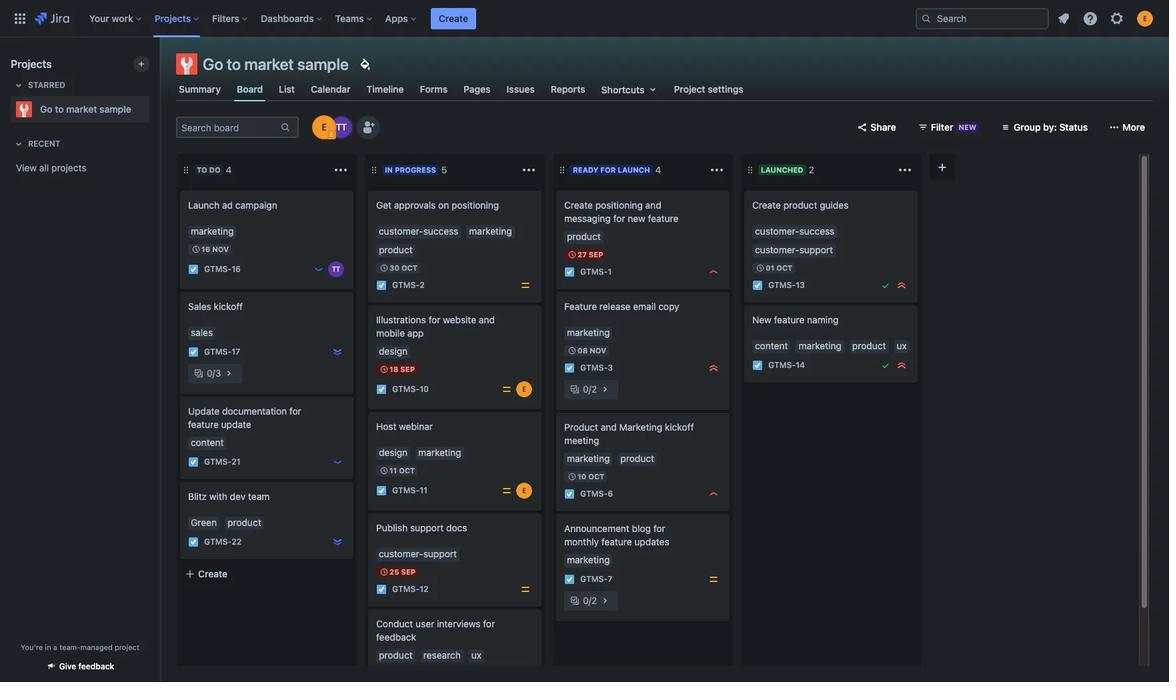 Task type: vqa. For each thing, say whether or not it's contained in the screenshot.
Learn more 'button'
no



Task type: describe. For each thing, give the bounding box(es) containing it.
16 nov
[[202, 245, 229, 254]]

update
[[188, 406, 220, 417]]

your work button
[[85, 8, 147, 29]]

1 vertical spatial projects
[[11, 58, 52, 70]]

do
[[209, 165, 221, 174]]

eloisefrancis23 image for illustrations for website and mobile app
[[517, 382, 533, 398]]

your work
[[89, 12, 133, 24]]

08
[[578, 346, 588, 355]]

market inside go to market sample link
[[66, 103, 97, 115]]

ad
[[222, 200, 233, 211]]

gtms-10
[[392, 385, 429, 395]]

1 horizontal spatial go to market sample
[[203, 55, 349, 73]]

to do 4
[[197, 164, 232, 176]]

gtms- for 7
[[581, 575, 608, 585]]

conduct
[[376, 619, 413, 630]]

eloisefrancis23 image
[[314, 117, 335, 138]]

1 horizontal spatial go
[[203, 55, 223, 73]]

11 october 2023 image
[[379, 466, 390, 476]]

messaging
[[565, 213, 611, 224]]

08 nov
[[578, 346, 607, 355]]

1 vertical spatial create button
[[177, 563, 357, 587]]

publish support docs
[[376, 523, 467, 534]]

10 october 2023 image
[[567, 472, 578, 482]]

gtms- for 6
[[581, 489, 608, 499]]

task image for feature release email copy
[[565, 363, 575, 374]]

10 october 2023 image
[[567, 472, 578, 482]]

11 oct
[[390, 466, 415, 475]]

work
[[112, 12, 133, 24]]

webinar
[[399, 421, 433, 432]]

1 vertical spatial medium image
[[709, 575, 719, 585]]

teams
[[335, 12, 364, 24]]

project settings
[[674, 83, 744, 95]]

managed
[[80, 643, 113, 652]]

30
[[390, 264, 400, 272]]

sales kickoff
[[188, 301, 243, 312]]

1 horizontal spatial highest image
[[897, 280, 908, 291]]

0 horizontal spatial 3
[[215, 368, 221, 379]]

gtms- for 17
[[204, 347, 232, 357]]

16 inside gtms-16 link
[[232, 265, 241, 275]]

ready for launch 4
[[573, 164, 662, 176]]

1 vertical spatial to
[[55, 103, 64, 115]]

medium image for get approvals on positioning
[[521, 280, 531, 291]]

1 vertical spatial low image
[[332, 457, 343, 468]]

21
[[232, 457, 241, 467]]

for inside conduct user interviews for feedback
[[483, 619, 495, 630]]

30 oct
[[390, 264, 418, 272]]

08 november 2023 image
[[567, 346, 578, 356]]

issues
[[507, 83, 535, 95]]

in
[[45, 643, 51, 652]]

create positioning and messaging for new feature
[[565, 200, 679, 224]]

11 october 2023 image
[[379, 466, 390, 476]]

18 september 2023 image
[[379, 364, 390, 375]]

16 november 2023 image
[[191, 244, 202, 255]]

calendar
[[311, 83, 351, 95]]

1 4 from the left
[[226, 164, 232, 176]]

for inside announcement blog for monthly feature updates
[[654, 523, 666, 535]]

lowest image for sales kickoff
[[332, 347, 343, 358]]

for inside ready for launch 4
[[601, 165, 616, 174]]

launched
[[761, 165, 804, 174]]

give feedback
[[59, 662, 114, 672]]

product and marketing kickoff meeting
[[565, 422, 694, 446]]

27 sep
[[578, 250, 604, 259]]

/ for sales
[[213, 368, 215, 379]]

gtms- for 1
[[581, 267, 608, 277]]

launch ad campaign
[[188, 200, 277, 211]]

add people image
[[360, 119, 376, 135]]

dashboards
[[261, 12, 314, 24]]

filters button
[[208, 8, 253, 29]]

gtms- for 12
[[392, 585, 420, 595]]

feedback inside conduct user interviews for feedback
[[376, 632, 416, 643]]

2 4 from the left
[[656, 164, 662, 176]]

1 column actions menu image from the left
[[333, 162, 349, 178]]

gtms- for 22
[[204, 537, 232, 547]]

summary
[[179, 83, 221, 95]]

2 right launched
[[809, 164, 815, 176]]

2 down gtms-3 link
[[592, 384, 597, 395]]

2 vertical spatial sep
[[401, 568, 416, 577]]

column actions menu image for create positioning and messaging for new feature
[[709, 162, 725, 178]]

gtms- for 21
[[204, 457, 232, 467]]

lowest image for blitz with dev team
[[332, 537, 343, 548]]

illustrations for website and mobile app
[[376, 314, 495, 339]]

01
[[766, 264, 775, 272]]

reports
[[551, 83, 586, 95]]

feature inside announcement blog for monthly feature updates
[[602, 537, 632, 548]]

1 vertical spatial sample
[[100, 103, 131, 115]]

sidebar navigation image
[[145, 53, 175, 80]]

08 november 2023 image
[[567, 346, 578, 356]]

feature release email copy
[[565, 301, 680, 312]]

meeting
[[565, 435, 600, 446]]

column actions menu image for create product guides
[[898, 162, 914, 178]]

share
[[871, 121, 897, 133]]

1 vertical spatial highest image
[[709, 363, 719, 374]]

launch inside ready for launch 4
[[618, 165, 650, 174]]

oct for product
[[777, 264, 793, 272]]

1 vertical spatial new
[[753, 314, 772, 326]]

view
[[16, 162, 37, 174]]

go to market sample link
[[11, 96, 144, 123]]

gtms-6 link
[[581, 489, 613, 500]]

task image for gtms-12
[[376, 585, 387, 595]]

a
[[53, 643, 57, 652]]

with
[[209, 491, 227, 502]]

more button
[[1102, 117, 1154, 138]]

teams button
[[331, 8, 377, 29]]

gtms-11 link
[[392, 485, 428, 497]]

filters
[[212, 12, 240, 24]]

view all projects link
[[11, 156, 149, 180]]

0 horizontal spatial 11
[[390, 466, 397, 475]]

remove from starred image
[[145, 101, 161, 117]]

create down gtms-22 link
[[198, 569, 228, 580]]

1 vertical spatial medium image
[[502, 486, 513, 496]]

updates
[[635, 537, 670, 548]]

apps button
[[381, 8, 422, 29]]

create inside create positioning and messaging for new feature
[[565, 200, 593, 211]]

update
[[221, 419, 251, 430]]

by:
[[1044, 121, 1058, 133]]

user
[[416, 619, 435, 630]]

task image for product and marketing kickoff meeting
[[565, 489, 575, 500]]

27
[[578, 250, 587, 259]]

settings
[[708, 83, 744, 95]]

update documentation for feature update
[[188, 406, 302, 430]]

pages link
[[461, 77, 494, 101]]

gtms-10 link
[[392, 384, 429, 395]]

gtms-22 link
[[204, 537, 242, 548]]

appswitcher icon image
[[12, 10, 28, 26]]

2 0 / 2 from the top
[[583, 595, 597, 607]]

sep for mobile
[[401, 365, 415, 374]]

progress
[[395, 165, 436, 174]]

give feedback button
[[38, 656, 122, 678]]

get
[[376, 200, 392, 211]]

sep for for
[[589, 250, 604, 259]]

gtms- for 16
[[204, 265, 232, 275]]

in progress 5
[[385, 164, 447, 176]]

task image for gtms-14
[[753, 360, 763, 371]]

get approvals on positioning
[[376, 200, 499, 211]]

task image for gtms-21
[[188, 457, 199, 468]]

projects inside popup button
[[155, 12, 191, 24]]

task image for gtms-2
[[376, 280, 387, 291]]

and inside illustrations for website and mobile app
[[479, 314, 495, 326]]

gtms- for 11
[[392, 486, 420, 496]]

project
[[674, 83, 706, 95]]

1 vertical spatial go to market sample
[[40, 103, 131, 115]]

projects
[[51, 162, 86, 174]]

your
[[89, 12, 109, 24]]

campaign
[[235, 200, 277, 211]]

22
[[232, 537, 242, 547]]

team-
[[59, 643, 80, 652]]

team
[[248, 491, 270, 502]]

email
[[633, 301, 656, 312]]

gtms-11
[[392, 486, 428, 496]]

0 for sales
[[207, 368, 213, 379]]

give
[[59, 662, 76, 672]]

for inside create positioning and messaging for new feature
[[614, 213, 626, 224]]

Search field
[[916, 8, 1050, 29]]



Task type: locate. For each thing, give the bounding box(es) containing it.
0 / 2 down gtms-7 'link'
[[583, 595, 597, 607]]

feature down announcement
[[602, 537, 632, 548]]

1 horizontal spatial launch
[[618, 165, 650, 174]]

3 column actions menu image from the left
[[709, 162, 725, 178]]

gtms- down 27 sep
[[581, 267, 608, 277]]

high image
[[709, 489, 719, 500]]

and inside product and marketing kickoff meeting
[[601, 422, 617, 433]]

gtms- up with
[[204, 457, 232, 467]]

low image left terry turtle icon
[[314, 264, 324, 275]]

projects up collapse starred projects image
[[11, 58, 52, 70]]

27 september 2023 image
[[567, 250, 578, 260], [567, 250, 578, 260]]

go to market sample up list
[[203, 55, 349, 73]]

product
[[784, 200, 818, 211]]

issues link
[[504, 77, 538, 101]]

task image down 11 october 2023 image at the left bottom of page
[[376, 486, 387, 496]]

feature inside create positioning and messaging for new feature
[[648, 213, 679, 224]]

board
[[237, 83, 263, 95]]

1 horizontal spatial create button
[[431, 8, 476, 29]]

blitz
[[188, 491, 207, 502]]

30 october 2023 image
[[379, 263, 390, 274]]

10 oct
[[578, 472, 605, 481]]

sep right 18
[[401, 365, 415, 374]]

1 horizontal spatial positioning
[[596, 200, 643, 211]]

nov for feature
[[590, 346, 607, 355]]

nov up gtms-16
[[212, 245, 229, 254]]

create left the product
[[753, 200, 781, 211]]

0 horizontal spatial 4
[[226, 164, 232, 176]]

task image for gtms-1
[[565, 267, 575, 278]]

go
[[203, 55, 223, 73], [40, 103, 52, 115]]

naming
[[808, 314, 839, 326]]

gtms-21
[[204, 457, 241, 467]]

highest image
[[897, 280, 908, 291], [709, 363, 719, 374]]

column actions menu image for get approvals on positioning
[[521, 162, 537, 178]]

task image down 01 october 2023 icon
[[753, 280, 763, 291]]

16
[[202, 245, 210, 254], [232, 265, 241, 275]]

0 vertical spatial 0
[[207, 368, 213, 379]]

highest image
[[897, 360, 908, 371]]

2 column actions menu image from the left
[[521, 162, 537, 178]]

kickoff inside product and marketing kickoff meeting
[[665, 422, 694, 433]]

gtms-12
[[392, 585, 429, 595]]

2 vertical spatial 0
[[583, 595, 589, 607]]

0 horizontal spatial and
[[479, 314, 495, 326]]

banner containing your work
[[0, 0, 1170, 37]]

gtms-14
[[769, 361, 806, 371]]

/ down 'gtms-17' link
[[213, 368, 215, 379]]

announcement blog for monthly feature updates
[[565, 523, 670, 548]]

1 horizontal spatial 4
[[656, 164, 662, 176]]

banner
[[0, 0, 1170, 37]]

1 horizontal spatial to
[[227, 55, 241, 73]]

shortcuts
[[602, 84, 645, 95]]

launch up create positioning and messaging for new feature
[[618, 165, 650, 174]]

gtms-12 link
[[392, 584, 429, 596]]

gtms- for 2
[[392, 281, 420, 291]]

illustrations
[[376, 314, 426, 326]]

1 horizontal spatial medium image
[[709, 575, 719, 585]]

0 horizontal spatial nov
[[212, 245, 229, 254]]

2 eloisefrancis23 image from the top
[[517, 483, 533, 499]]

oct right 01
[[777, 264, 793, 272]]

copy
[[659, 301, 680, 312]]

host
[[376, 421, 397, 432]]

0 horizontal spatial launch
[[188, 200, 220, 211]]

and inside create positioning and messaging for new feature
[[646, 200, 662, 211]]

low image
[[314, 264, 324, 275], [332, 457, 343, 468]]

collapse recent projects image
[[11, 136, 27, 152]]

16 up gtms-16
[[202, 245, 210, 254]]

/ down gtms-3 link
[[589, 384, 592, 395]]

0 / 2 down gtms-3 link
[[583, 384, 597, 395]]

feedback inside button
[[78, 662, 114, 672]]

1 horizontal spatial and
[[601, 422, 617, 433]]

task image left the gtms-1 link
[[565, 267, 575, 278]]

2 vertical spatial medium image
[[521, 585, 531, 595]]

oct right 30
[[402, 264, 418, 272]]

1 horizontal spatial sample
[[297, 55, 349, 73]]

2 down gtms-7 'link'
[[592, 595, 597, 607]]

0 horizontal spatial new
[[753, 314, 772, 326]]

gtms- for 14
[[769, 361, 796, 371]]

approvals
[[394, 200, 436, 211]]

0 vertical spatial lowest image
[[332, 347, 343, 358]]

collapse starred projects image
[[11, 77, 27, 93]]

launch left ad
[[188, 200, 220, 211]]

column actions menu image left launched
[[709, 162, 725, 178]]

lowest image
[[332, 347, 343, 358], [332, 537, 343, 548]]

11 up publish support docs
[[420, 486, 428, 496]]

gtms- down 18 sep
[[392, 385, 420, 395]]

1 vertical spatial nov
[[590, 346, 607, 355]]

14
[[796, 361, 806, 371]]

to
[[227, 55, 241, 73], [55, 103, 64, 115]]

1 horizontal spatial market
[[245, 55, 294, 73]]

and up new
[[646, 200, 662, 211]]

4
[[226, 164, 232, 176], [656, 164, 662, 176]]

1 vertical spatial /
[[589, 384, 592, 395]]

go to market sample down starred
[[40, 103, 131, 115]]

for right interviews
[[483, 619, 495, 630]]

0 vertical spatial 10
[[420, 385, 429, 395]]

mobile
[[376, 328, 405, 339]]

3
[[608, 363, 613, 373], [215, 368, 221, 379]]

1 positioning from the left
[[452, 200, 499, 211]]

10 up webinar in the left of the page
[[420, 385, 429, 395]]

feature down update
[[188, 419, 219, 430]]

0 vertical spatial new
[[959, 123, 977, 131]]

notifications image
[[1056, 10, 1072, 26]]

new
[[628, 213, 646, 224]]

1 vertical spatial sep
[[401, 365, 415, 374]]

4 right do
[[226, 164, 232, 176]]

gtms- down 25 sep
[[392, 585, 420, 595]]

for left website
[[429, 314, 441, 326]]

for right documentation
[[290, 406, 302, 417]]

Search board text field
[[178, 118, 279, 137]]

/
[[213, 368, 215, 379], [589, 384, 592, 395], [589, 595, 592, 607]]

0 / 2
[[583, 384, 597, 395], [583, 595, 597, 607]]

positioning up new
[[596, 200, 643, 211]]

monthly
[[565, 537, 599, 548]]

release
[[600, 301, 631, 312]]

documentation
[[222, 406, 287, 417]]

column actions menu image
[[333, 162, 349, 178], [521, 162, 537, 178], [709, 162, 725, 178], [898, 162, 914, 178]]

0 down 'gtms-17' link
[[207, 368, 213, 379]]

0 vertical spatial kickoff
[[214, 301, 243, 312]]

0 vertical spatial medium image
[[521, 280, 531, 291]]

project
[[115, 643, 139, 652]]

new
[[959, 123, 977, 131], [753, 314, 772, 326]]

starred
[[28, 80, 65, 90]]

filter new
[[931, 121, 977, 133]]

task image
[[188, 264, 199, 275], [753, 280, 763, 291], [188, 347, 199, 358], [565, 363, 575, 374], [376, 384, 387, 395], [376, 486, 387, 496], [565, 489, 575, 500], [188, 537, 199, 548]]

1 vertical spatial 16
[[232, 265, 241, 275]]

0 horizontal spatial 16
[[202, 245, 210, 254]]

oct up gtms-11
[[399, 466, 415, 475]]

status
[[1060, 121, 1089, 133]]

0 horizontal spatial feedback
[[78, 662, 114, 672]]

0 horizontal spatial create button
[[177, 563, 357, 587]]

1 vertical spatial kickoff
[[665, 422, 694, 433]]

for inside 'update documentation for feature update'
[[290, 406, 302, 417]]

task image left gtms-22 link
[[188, 537, 199, 548]]

oct up gtms-6
[[589, 472, 605, 481]]

go down starred
[[40, 103, 52, 115]]

0 horizontal spatial kickoff
[[214, 301, 243, 312]]

0
[[207, 368, 213, 379], [583, 384, 589, 395], [583, 595, 589, 607]]

2 lowest image from the top
[[332, 537, 343, 548]]

0 horizontal spatial go
[[40, 103, 52, 115]]

task image down 08 november 2023 icon
[[565, 363, 575, 374]]

1 vertical spatial 10
[[578, 472, 587, 481]]

0 vertical spatial nov
[[212, 245, 229, 254]]

1 vertical spatial launch
[[188, 200, 220, 211]]

1 horizontal spatial 16
[[232, 265, 241, 275]]

17
[[232, 347, 240, 357]]

1 horizontal spatial kickoff
[[665, 422, 694, 433]]

and right website
[[479, 314, 495, 326]]

/ for announcement
[[589, 595, 592, 607]]

task image down 16 november 2023 icon
[[188, 264, 199, 275]]

0 vertical spatial /
[[213, 368, 215, 379]]

kickoff right the "sales"
[[214, 301, 243, 312]]

market
[[245, 55, 294, 73], [66, 103, 97, 115]]

feature left naming
[[774, 314, 805, 326]]

1 horizontal spatial 10
[[578, 472, 587, 481]]

16 november 2023 image
[[191, 244, 202, 255]]

task image left 'gtms-17' link
[[188, 347, 199, 358]]

1 vertical spatial lowest image
[[332, 537, 343, 548]]

gtms-7
[[581, 575, 613, 585]]

gtms- down monthly
[[581, 575, 608, 585]]

30 october 2023 image
[[379, 263, 390, 274]]

sep right 25
[[401, 568, 416, 577]]

1 vertical spatial market
[[66, 103, 97, 115]]

column actions menu image left 'ready'
[[521, 162, 537, 178]]

task image for illustrations for website and mobile app
[[376, 384, 387, 395]]

0 vertical spatial market
[[245, 55, 294, 73]]

0 vertical spatial 16
[[202, 245, 210, 254]]

gtms-1
[[581, 267, 612, 277]]

task image down 10 october 2023 icon
[[565, 489, 575, 500]]

6
[[608, 489, 613, 499]]

kickoff right marketing
[[665, 422, 694, 433]]

0 vertical spatial sep
[[589, 250, 604, 259]]

gtms- down 08 nov
[[581, 363, 608, 373]]

for right 'ready'
[[601, 165, 616, 174]]

1 horizontal spatial projects
[[155, 12, 191, 24]]

done image
[[881, 280, 892, 291], [881, 280, 892, 291], [881, 360, 892, 371], [881, 360, 892, 371]]

high image
[[709, 267, 719, 278]]

0 vertical spatial highest image
[[897, 280, 908, 291]]

0 down gtms-7 'link'
[[583, 595, 589, 607]]

medium image
[[521, 280, 531, 291], [502, 486, 513, 496], [521, 585, 531, 595]]

task image
[[565, 267, 575, 278], [376, 280, 387, 291], [753, 360, 763, 371], [188, 457, 199, 468], [565, 575, 575, 585], [376, 585, 387, 595]]

1 vertical spatial 11
[[420, 486, 428, 496]]

0 vertical spatial projects
[[155, 12, 191, 24]]

1 vertical spatial 0
[[583, 384, 589, 395]]

gtms- down new feature naming on the top right of the page
[[769, 361, 796, 371]]

11
[[390, 466, 397, 475], [420, 486, 428, 496]]

0 vertical spatial launch
[[618, 165, 650, 174]]

1 vertical spatial 0 / 2
[[583, 595, 597, 607]]

1 vertical spatial and
[[479, 314, 495, 326]]

reports link
[[548, 77, 588, 101]]

gtms- for 3
[[581, 363, 608, 373]]

0 vertical spatial eloisefrancis23 image
[[517, 382, 533, 398]]

01 oct
[[766, 264, 793, 272]]

/ down gtms-7 'link'
[[589, 595, 592, 607]]

task image for gtms-7
[[565, 575, 575, 585]]

gtms- down 11 oct at the bottom
[[392, 486, 420, 496]]

0 vertical spatial 11
[[390, 466, 397, 475]]

0 vertical spatial 0 / 2
[[583, 384, 597, 395]]

sample left "remove from starred" icon
[[100, 103, 131, 115]]

positioning
[[452, 200, 499, 211], [596, 200, 643, 211]]

market up list
[[245, 55, 294, 73]]

0 vertical spatial sample
[[297, 55, 349, 73]]

nov for launch
[[212, 245, 229, 254]]

create button down the 22
[[177, 563, 357, 587]]

task image left gtms-12 link
[[376, 585, 387, 595]]

create project image
[[136, 59, 147, 69]]

0 vertical spatial create button
[[431, 8, 476, 29]]

gtms- down '30 oct'
[[392, 281, 420, 291]]

medium image for publish support docs
[[521, 585, 531, 595]]

4 column actions menu image from the left
[[898, 162, 914, 178]]

gtms- for 10
[[392, 385, 420, 395]]

gtms- down with
[[204, 537, 232, 547]]

create button right the apps dropdown button
[[431, 8, 476, 29]]

gtms-17
[[204, 347, 240, 357]]

eloisefrancis23 image
[[517, 382, 533, 398], [517, 483, 533, 499]]

task image left the gtms-21 link
[[188, 457, 199, 468]]

forms link
[[417, 77, 451, 101]]

your profile and settings image
[[1138, 10, 1154, 26]]

gtms-13 link
[[769, 280, 805, 291]]

0 horizontal spatial sample
[[100, 103, 131, 115]]

tab list containing board
[[168, 77, 1162, 101]]

for
[[601, 165, 616, 174], [614, 213, 626, 224], [429, 314, 441, 326], [290, 406, 302, 417], [654, 523, 666, 535], [483, 619, 495, 630]]

create product guides
[[753, 200, 849, 211]]

1 vertical spatial eloisefrancis23 image
[[517, 483, 533, 499]]

0 horizontal spatial projects
[[11, 58, 52, 70]]

oct for approvals
[[402, 264, 418, 272]]

0 horizontal spatial positioning
[[452, 200, 499, 211]]

2 vertical spatial and
[[601, 422, 617, 433]]

10 up gtms-6
[[578, 472, 587, 481]]

and right product at the bottom of the page
[[601, 422, 617, 433]]

share button
[[850, 117, 905, 138]]

0 horizontal spatial medium image
[[502, 384, 513, 395]]

to
[[197, 165, 207, 174]]

1 horizontal spatial low image
[[332, 457, 343, 468]]

sep right 27
[[589, 250, 604, 259]]

docs
[[447, 523, 467, 534]]

0 vertical spatial go to market sample
[[203, 55, 349, 73]]

list
[[279, 83, 295, 95]]

new inside filter new
[[959, 123, 977, 131]]

eloisefrancis23 image for host webinar
[[517, 483, 533, 499]]

0 vertical spatial go
[[203, 55, 223, 73]]

projects right work
[[155, 12, 191, 24]]

2 positioning from the left
[[596, 200, 643, 211]]

1 horizontal spatial nov
[[590, 346, 607, 355]]

feedback down conduct
[[376, 632, 416, 643]]

0 vertical spatial feedback
[[376, 632, 416, 643]]

new right filter
[[959, 123, 977, 131]]

website
[[443, 314, 477, 326]]

create up messaging
[[565, 200, 593, 211]]

0 horizontal spatial highest image
[[709, 363, 719, 374]]

go up summary
[[203, 55, 223, 73]]

more
[[1123, 121, 1146, 133]]

1 vertical spatial feedback
[[78, 662, 114, 672]]

0 horizontal spatial go to market sample
[[40, 103, 131, 115]]

1 horizontal spatial new
[[959, 123, 977, 131]]

task image left gtms-14 link
[[753, 360, 763, 371]]

medium image
[[502, 384, 513, 395], [709, 575, 719, 585]]

task image down 30 october 2023 icon
[[376, 280, 387, 291]]

gtms-6
[[581, 489, 613, 499]]

on
[[439, 200, 449, 211]]

announcement
[[565, 523, 630, 535]]

create right the apps dropdown button
[[439, 12, 468, 24]]

1 eloisefrancis23 image from the top
[[517, 382, 533, 398]]

dev
[[230, 491, 246, 502]]

ready
[[573, 165, 599, 174]]

task image for launch ad campaign
[[188, 264, 199, 275]]

set background color image
[[357, 56, 373, 72]]

task image for host webinar
[[376, 486, 387, 496]]

create inside primary element
[[439, 12, 468, 24]]

1 lowest image from the top
[[332, 347, 343, 358]]

gtms- inside 'link'
[[581, 575, 608, 585]]

4 up create positioning and messaging for new feature
[[656, 164, 662, 176]]

1 0 / 2 from the top
[[583, 384, 597, 395]]

1
[[608, 267, 612, 277]]

0 vertical spatial to
[[227, 55, 241, 73]]

nov
[[212, 245, 229, 254], [590, 346, 607, 355]]

0 horizontal spatial 10
[[420, 385, 429, 395]]

to down starred
[[55, 103, 64, 115]]

0 vertical spatial low image
[[314, 264, 324, 275]]

for up 'updates'
[[654, 523, 666, 535]]

feature inside 'update documentation for feature update'
[[188, 419, 219, 430]]

gtms- for 13
[[769, 281, 796, 291]]

2 horizontal spatial and
[[646, 200, 662, 211]]

projects
[[155, 12, 191, 24], [11, 58, 52, 70]]

group
[[1014, 121, 1042, 133]]

0 horizontal spatial low image
[[314, 264, 324, 275]]

new down 'gtms-13' link
[[753, 314, 772, 326]]

launched 2
[[761, 164, 815, 176]]

product
[[565, 422, 599, 433]]

2
[[809, 164, 815, 176], [420, 281, 425, 291], [592, 384, 597, 395], [592, 595, 597, 607]]

search image
[[922, 13, 932, 24]]

1 horizontal spatial 11
[[420, 486, 428, 496]]

1 horizontal spatial 3
[[608, 363, 613, 373]]

low image left 11 october 2023 image at the left bottom of page
[[332, 457, 343, 468]]

positioning inside create positioning and messaging for new feature
[[596, 200, 643, 211]]

jira image
[[35, 10, 69, 26], [35, 10, 69, 26]]

forms
[[420, 83, 448, 95]]

feature
[[648, 213, 679, 224], [774, 314, 805, 326], [188, 419, 219, 430], [602, 537, 632, 548]]

settings image
[[1110, 10, 1126, 26]]

to up board
[[227, 55, 241, 73]]

create column image
[[935, 159, 951, 176]]

new feature naming
[[753, 314, 839, 326]]

feedback down 'managed'
[[78, 662, 114, 672]]

column actions menu image left "create column" icon
[[898, 162, 914, 178]]

25 september 2023 image
[[379, 567, 390, 578], [379, 567, 390, 578]]

0 down gtms-3 link
[[583, 384, 589, 395]]

0 vertical spatial and
[[646, 200, 662, 211]]

dashboards button
[[257, 8, 327, 29]]

in
[[385, 165, 393, 174]]

tab list
[[168, 77, 1162, 101]]

gtms- down 16 nov
[[204, 265, 232, 275]]

calendar link
[[308, 77, 353, 101]]

timeline
[[367, 83, 404, 95]]

gtms- down 01 oct
[[769, 281, 796, 291]]

2 up illustrations
[[420, 281, 425, 291]]

18 september 2023 image
[[379, 364, 390, 375]]

create button inside primary element
[[431, 8, 476, 29]]

gtms-21 link
[[204, 457, 241, 468]]

sample up calendar
[[297, 55, 349, 73]]

01 october 2023 image
[[755, 263, 766, 274]]

oct for webinar
[[399, 466, 415, 475]]

01 october 2023 image
[[755, 263, 766, 274]]

feature right new
[[648, 213, 679, 224]]

host webinar
[[376, 421, 433, 432]]

0 horizontal spatial market
[[66, 103, 97, 115]]

gtms- up 0 / 3
[[204, 347, 232, 357]]

column actions menu image down terry turtle image
[[333, 162, 349, 178]]

task image down 18 september 2023 image
[[376, 384, 387, 395]]

1 vertical spatial go
[[40, 103, 52, 115]]

2 vertical spatial /
[[589, 595, 592, 607]]

help image
[[1083, 10, 1099, 26]]

gtms-2 link
[[392, 280, 425, 291]]

terry turtle image
[[328, 262, 344, 278]]

for inside illustrations for website and mobile app
[[429, 314, 441, 326]]

task image for create product guides
[[753, 280, 763, 291]]

0 for announcement
[[583, 595, 589, 607]]

primary element
[[8, 0, 916, 37]]

for left new
[[614, 213, 626, 224]]

0 horizontal spatial to
[[55, 103, 64, 115]]

market up view all projects link
[[66, 103, 97, 115]]

0 vertical spatial medium image
[[502, 384, 513, 395]]

gtms- down "10 oct" on the bottom
[[581, 489, 608, 499]]

1 horizontal spatial feedback
[[376, 632, 416, 643]]

positioning right on
[[452, 200, 499, 211]]

oct for and
[[589, 472, 605, 481]]

terry turtle image
[[331, 117, 352, 138]]



